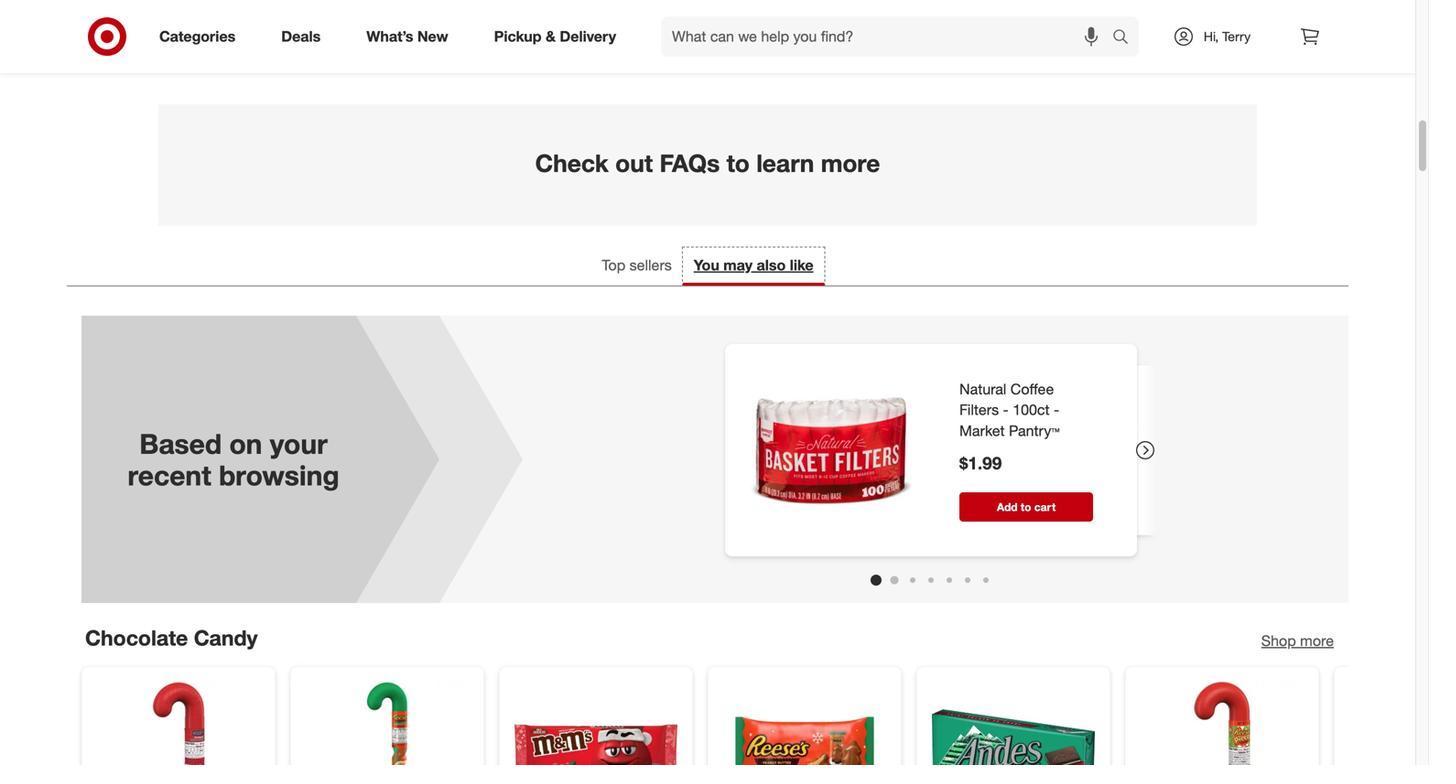 Task type: vqa. For each thing, say whether or not it's contained in the screenshot.
registries
no



Task type: locate. For each thing, give the bounding box(es) containing it.
1 horizontal spatial to
[[1021, 501, 1032, 515]]

0 vertical spatial delivery
[[450, 17, 528, 43]]

1 horizontal spatial more
[[1301, 632, 1335, 650]]

1 horizontal spatial pay
[[368, 17, 404, 43]]

on
[[1065, 45, 1079, 61], [229, 427, 262, 461]]

shop more
[[1262, 632, 1335, 650]]

0 vertical spatial to
[[727, 149, 750, 178]]

terry
[[1223, 28, 1251, 44]]

0 vertical spatial pay
[[368, 17, 404, 43]]

chocolate candy
[[85, 626, 258, 651]]

0 horizontal spatial delivery
[[450, 17, 528, 43]]

0 horizontal spatial on
[[229, 427, 262, 461]]

delivery right free
[[1016, 45, 1061, 61]]

0 horizontal spatial more
[[821, 149, 881, 178]]

more right the shop
[[1301, 632, 1335, 650]]

reese's peanut butter trees holiday candy snack size - 9.6oz image
[[724, 682, 887, 766], [724, 682, 887, 766]]

your inside pay per delivery pay $9.99 at checkout & get your essentials without leaving home.
[[420, 45, 448, 62]]

more
[[821, 149, 881, 178], [1301, 632, 1335, 650]]

sellers
[[630, 256, 672, 274]]

to right add
[[1021, 501, 1032, 515]]

1 horizontal spatial -
[[1054, 401, 1060, 419]]

market
[[960, 422, 1005, 440]]

natural
[[960, 381, 1007, 398]]

& left get
[[383, 45, 392, 62]]

& left the enjoy in the right top of the page
[[945, 45, 953, 61]]

based
[[139, 427, 222, 461]]

check out faqs to learn more link
[[158, 104, 1258, 226]]

&
[[546, 28, 556, 45], [945, 45, 953, 61], [383, 45, 392, 62]]

hershey's candy coated chocolate filled plastic holiday cane - 1.4oz image
[[97, 682, 260, 766], [97, 682, 260, 766]]

delivery
[[450, 17, 528, 43], [1016, 45, 1061, 61]]

1 vertical spatial your
[[270, 427, 328, 461]]

membership
[[869, 45, 941, 61]]

m&m's holiday milk chocolate candies - 10oz image
[[515, 682, 678, 766], [515, 682, 678, 766]]

1 horizontal spatial your
[[420, 45, 448, 62]]

browsing
[[219, 459, 339, 492]]

0 vertical spatial your
[[420, 45, 448, 62]]

1 vertical spatial on
[[229, 427, 262, 461]]

on right based
[[229, 427, 262, 461]]

reese's pieces peanut butter filled plastic cane holiday candy - 1.4oz image
[[1141, 682, 1304, 766], [1141, 682, 1304, 766]]

0 vertical spatial on
[[1065, 45, 1079, 61]]

0 horizontal spatial your
[[270, 427, 328, 461]]

- left 100ct
[[1003, 401, 1009, 419]]

0 horizontal spatial -
[[1003, 401, 1009, 419]]

enjoy
[[956, 45, 987, 61]]

1 horizontal spatial delivery
[[1016, 45, 1061, 61]]

more inside "shop more" button
[[1301, 632, 1335, 650]]

- right 100ct
[[1054, 401, 1060, 419]]

pay up get
[[368, 17, 404, 43]]

pay
[[368, 17, 404, 43], [240, 45, 263, 62]]

candy
[[194, 626, 258, 651]]

may
[[724, 256, 753, 274]]

what's new link
[[351, 16, 471, 57]]

based on your recent browsing
[[128, 427, 339, 492]]

andes holiday crème de menthe thins - 4.67oz image
[[932, 682, 1095, 766], [932, 682, 1095, 766]]

an
[[776, 45, 790, 61]]

1 vertical spatial pay
[[240, 45, 263, 62]]

$35.
[[1162, 45, 1186, 61]]

leaving
[[569, 45, 613, 62]]

delivery
[[560, 28, 616, 45]]

0 vertical spatial more
[[821, 149, 881, 178]]

buy an annual shipt membership & enjoy free delivery on orders above $35.
[[750, 45, 1186, 61]]

1 vertical spatial to
[[1021, 501, 1032, 515]]

learn
[[757, 149, 815, 178]]

hi,
[[1204, 28, 1219, 44]]

you may also like link
[[683, 248, 825, 286]]

also
[[757, 256, 786, 274]]

categories link
[[144, 16, 258, 57]]

your
[[420, 45, 448, 62], [270, 427, 328, 461]]

0 horizontal spatial &
[[383, 45, 392, 62]]

1 vertical spatial more
[[1301, 632, 1335, 650]]

more right learn at right top
[[821, 149, 881, 178]]

0 horizontal spatial pay
[[240, 45, 263, 62]]

on left orders
[[1065, 45, 1079, 61]]

pay left "$9.99"
[[240, 45, 263, 62]]

to left learn at right top
[[727, 149, 750, 178]]

100ct
[[1013, 401, 1050, 419]]

pay per delivery pay $9.99 at checkout & get your essentials without leaving home.
[[240, 17, 656, 62]]

shop
[[1262, 632, 1297, 650]]

2 - from the left
[[1054, 401, 1060, 419]]

-
[[1003, 401, 1009, 419], [1054, 401, 1060, 419]]

check
[[535, 149, 609, 178]]

delivery up essentials
[[450, 17, 528, 43]]

& right the pickup
[[546, 28, 556, 45]]

search
[[1105, 29, 1149, 47]]

to
[[727, 149, 750, 178], [1021, 501, 1032, 515]]

reese's peanut butter cups holiday candy filled plastic cane miniatures - 2.17oz image
[[306, 682, 469, 766], [306, 682, 469, 766]]

cart
[[1035, 501, 1056, 515]]

buy
[[750, 45, 773, 61]]

natural coffee filters - 100ct - market pantry™
[[960, 381, 1060, 440]]



Task type: describe. For each thing, give the bounding box(es) containing it.
pantry™
[[1009, 422, 1060, 440]]

your inside based on your recent browsing
[[270, 427, 328, 461]]

natural coffee filters - 100ct - market pantry™ image
[[740, 359, 923, 542]]

out
[[616, 149, 653, 178]]

you may also like
[[694, 256, 814, 274]]

get
[[396, 45, 416, 62]]

new
[[418, 28, 448, 45]]

top sellers link
[[591, 248, 683, 286]]

essentials
[[452, 45, 515, 62]]

$9.99
[[267, 45, 301, 62]]

faqs
[[660, 149, 720, 178]]

without
[[518, 45, 565, 62]]

at
[[305, 45, 317, 62]]

recent
[[128, 459, 211, 492]]

more inside check out faqs to learn more link
[[821, 149, 881, 178]]

hi, terry
[[1204, 28, 1251, 44]]

pickup & delivery
[[494, 28, 616, 45]]

free
[[991, 45, 1013, 61]]

$1.99 add to cart
[[960, 453, 1056, 515]]

what's new
[[367, 28, 448, 45]]

like
[[790, 256, 814, 274]]

1 vertical spatial delivery
[[1016, 45, 1061, 61]]

categories
[[159, 28, 236, 45]]

shop more button
[[1262, 631, 1335, 652]]

you
[[694, 256, 720, 274]]

What can we help you find? suggestions appear below search field
[[661, 16, 1117, 57]]

home.
[[617, 45, 656, 62]]

above
[[1123, 45, 1158, 61]]

chocolate
[[85, 626, 188, 651]]

search button
[[1105, 16, 1149, 60]]

buy an annual shipt membership & enjoy free delivery on orders above $35. link
[[708, 0, 1228, 73]]

1 - from the left
[[1003, 401, 1009, 419]]

checkout
[[321, 45, 379, 62]]

to inside $1.99 add to cart
[[1021, 501, 1032, 515]]

deals
[[281, 28, 321, 45]]

pickup
[[494, 28, 542, 45]]

coffee
[[1011, 381, 1055, 398]]

filters
[[960, 401, 999, 419]]

& inside pay per delivery pay $9.99 at checkout & get your essentials without leaving home.
[[383, 45, 392, 62]]

orders
[[1083, 45, 1120, 61]]

what's
[[367, 28, 413, 45]]

deals link
[[266, 16, 344, 57]]

per
[[410, 17, 444, 43]]

2 horizontal spatial &
[[945, 45, 953, 61]]

1 horizontal spatial on
[[1065, 45, 1079, 61]]

shipt
[[835, 45, 865, 61]]

check out faqs to learn more
[[535, 149, 881, 178]]

add to cart button
[[960, 493, 1094, 522]]

$1.99
[[960, 453, 1002, 474]]

0 horizontal spatial to
[[727, 149, 750, 178]]

top sellers
[[602, 256, 672, 274]]

add
[[997, 501, 1018, 515]]

1 horizontal spatial &
[[546, 28, 556, 45]]

delivery inside pay per delivery pay $9.99 at checkout & get your essentials without leaving home.
[[450, 17, 528, 43]]

annual
[[794, 45, 832, 61]]

top
[[602, 256, 626, 274]]

on inside based on your recent browsing
[[229, 427, 262, 461]]

natural coffee filters - 100ct - market pantry™ link
[[960, 379, 1094, 442]]

pickup & delivery link
[[479, 16, 639, 57]]



